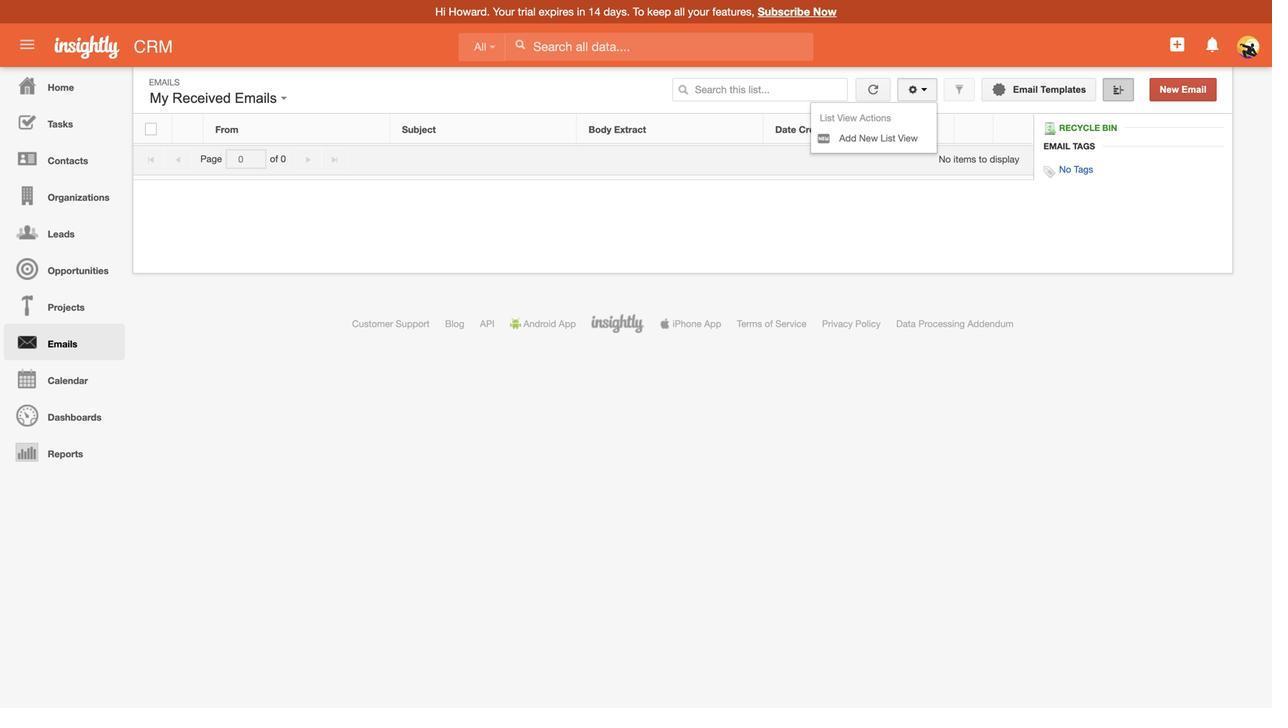 Task type: locate. For each thing, give the bounding box(es) containing it.
emails inside button
[[235, 90, 277, 106]]

customer support link
[[352, 318, 430, 329]]

no
[[939, 154, 952, 164], [1060, 164, 1072, 175]]

email left templates
[[1014, 84, 1039, 95]]

emails up my
[[149, 77, 180, 87]]

email templates link
[[982, 78, 1097, 101]]

0 vertical spatial view
[[838, 112, 858, 123]]

1 horizontal spatial app
[[705, 318, 722, 329]]

none checkbox inside row
[[145, 123, 157, 135]]

no left items
[[939, 154, 952, 164]]

0 vertical spatial emails
[[149, 77, 180, 87]]

2 app from the left
[[705, 318, 722, 329]]

1 horizontal spatial emails
[[149, 77, 180, 87]]

1 vertical spatial view
[[899, 133, 918, 144]]

support
[[396, 318, 430, 329]]

to
[[633, 5, 645, 18]]

android app link
[[510, 318, 576, 329]]

column header
[[172, 115, 204, 144], [955, 115, 994, 144], [994, 115, 1033, 144]]

body extract
[[589, 124, 647, 135]]

all link
[[459, 33, 506, 61]]

cog image
[[908, 84, 919, 95]]

row
[[133, 115, 1033, 144]]

features,
[[713, 5, 755, 18]]

navigation containing home
[[0, 67, 125, 471]]

column header up no items to display
[[955, 115, 994, 144]]

0 horizontal spatial no
[[939, 154, 952, 164]]

trial
[[518, 5, 536, 18]]

new
[[1161, 84, 1180, 95], [860, 133, 879, 144]]

add
[[840, 133, 857, 144]]

0 vertical spatial new
[[1161, 84, 1180, 95]]

app right the iphone
[[705, 318, 722, 329]]

1 horizontal spatial email
[[1044, 141, 1071, 151]]

organizations
[[48, 192, 110, 203]]

recycle bin link
[[1044, 123, 1126, 135]]

no tags
[[1060, 164, 1094, 175]]

hi
[[436, 5, 446, 18]]

0 vertical spatial of
[[270, 154, 278, 164]]

1 app from the left
[[559, 318, 576, 329]]

list
[[820, 112, 835, 123], [881, 133, 896, 144]]

of right terms
[[765, 318, 773, 329]]

1 horizontal spatial no
[[1060, 164, 1072, 175]]

Search this list... text field
[[673, 78, 848, 101]]

0 horizontal spatial view
[[838, 112, 858, 123]]

list down actions
[[881, 133, 896, 144]]

notifications image
[[1204, 35, 1223, 54]]

0 horizontal spatial new
[[860, 133, 879, 144]]

tags
[[1073, 141, 1096, 151]]

emails inside "link"
[[48, 339, 77, 350]]

app right android
[[559, 318, 576, 329]]

2 horizontal spatial emails
[[235, 90, 277, 106]]

reports
[[48, 449, 83, 460]]

expires
[[539, 5, 574, 18]]

in
[[577, 5, 586, 18]]

service
[[776, 318, 807, 329]]

data processing addendum link
[[897, 318, 1014, 329]]

column header down received
[[172, 115, 204, 144]]

0 vertical spatial list
[[820, 112, 835, 123]]

items
[[954, 154, 977, 164]]

navigation
[[0, 67, 125, 471]]

templates
[[1041, 84, 1087, 95]]

tasks
[[48, 119, 73, 130]]

recycle bin
[[1060, 123, 1118, 133]]

emails link
[[4, 324, 125, 361]]

of left 0
[[270, 154, 278, 164]]

email tags
[[1044, 141, 1096, 151]]

new email
[[1161, 84, 1207, 95]]

1 vertical spatial emails
[[235, 90, 277, 106]]

tasks link
[[4, 104, 125, 140]]

no tags link
[[1060, 164, 1094, 175]]

of 0
[[270, 154, 286, 164]]

1 horizontal spatial view
[[899, 133, 918, 144]]

all
[[675, 5, 685, 18]]

0 horizontal spatial app
[[559, 318, 576, 329]]

reports link
[[4, 434, 125, 471]]

row containing from
[[133, 115, 1033, 144]]

data
[[897, 318, 916, 329]]

email left tags
[[1044, 141, 1071, 151]]

2 vertical spatial emails
[[48, 339, 77, 350]]

addendum
[[968, 318, 1014, 329]]

email down notifications "icon"
[[1182, 84, 1207, 95]]

no left the tags
[[1060, 164, 1072, 175]]

14
[[589, 5, 601, 18]]

emails
[[149, 77, 180, 87], [235, 90, 277, 106], [48, 339, 77, 350]]

0 horizontal spatial emails
[[48, 339, 77, 350]]

1 column header from the left
[[172, 115, 204, 144]]

app for iphone app
[[705, 318, 722, 329]]

app for android app
[[559, 318, 576, 329]]

projects
[[48, 302, 85, 313]]

show list view filters image
[[955, 84, 966, 95]]

app
[[559, 318, 576, 329], [705, 318, 722, 329]]

privacy policy
[[823, 318, 881, 329]]

page
[[201, 154, 222, 164]]

email
[[1014, 84, 1039, 95], [1182, 84, 1207, 95], [1044, 141, 1071, 151]]

now
[[814, 5, 837, 18]]

view down list view actions link
[[899, 133, 918, 144]]

api
[[480, 318, 495, 329]]

view up add
[[838, 112, 858, 123]]

1 vertical spatial of
[[765, 318, 773, 329]]

projects link
[[4, 287, 125, 324]]

received
[[172, 90, 231, 106]]

column header up display
[[994, 115, 1033, 144]]

days.
[[604, 5, 630, 18]]

1 horizontal spatial list
[[881, 133, 896, 144]]

date
[[776, 124, 797, 135]]

1 vertical spatial list
[[881, 133, 896, 144]]

None checkbox
[[145, 123, 157, 135]]

0 horizontal spatial email
[[1014, 84, 1039, 95]]

new right add
[[860, 133, 879, 144]]

android app
[[524, 318, 576, 329]]

view inside add new list view link
[[899, 133, 918, 144]]

emails up from
[[235, 90, 277, 106]]

search image
[[678, 84, 689, 95]]

calendar
[[48, 375, 88, 386]]

privacy
[[823, 318, 853, 329]]

list up created
[[820, 112, 835, 123]]

leads
[[48, 229, 75, 240]]

emails up calendar "link"
[[48, 339, 77, 350]]

dashboards link
[[4, 397, 125, 434]]

no for no tags
[[1060, 164, 1072, 175]]

white image
[[515, 39, 526, 50]]

0 horizontal spatial of
[[270, 154, 278, 164]]

new right show sidebar image
[[1161, 84, 1180, 95]]



Task type: describe. For each thing, give the bounding box(es) containing it.
extract
[[614, 124, 647, 135]]

subscribe
[[758, 5, 811, 18]]

hi howard. your trial expires in 14 days. to keep all your features, subscribe now
[[436, 5, 837, 18]]

iphone app
[[673, 318, 722, 329]]

recycle
[[1060, 123, 1101, 133]]

leads link
[[4, 214, 125, 251]]

your
[[688, 5, 710, 18]]

from
[[215, 124, 239, 135]]

1 vertical spatial new
[[860, 133, 879, 144]]

list view actions
[[820, 112, 892, 123]]

customer
[[352, 318, 393, 329]]

home
[[48, 82, 74, 93]]

actions
[[860, 112, 892, 123]]

organizations link
[[4, 177, 125, 214]]

3 column header from the left
[[994, 115, 1033, 144]]

date created
[[776, 124, 835, 135]]

show sidebar image
[[1114, 84, 1125, 95]]

iphone
[[673, 318, 702, 329]]

refresh list image
[[866, 84, 881, 95]]

home link
[[4, 67, 125, 104]]

email for templates
[[1014, 84, 1039, 95]]

contacts
[[48, 155, 88, 166]]

tags
[[1075, 164, 1094, 175]]

android
[[524, 318, 557, 329]]

policy
[[856, 318, 881, 329]]

no for no items to display
[[939, 154, 952, 164]]

email for tags
[[1044, 141, 1071, 151]]

created
[[799, 124, 835, 135]]

iphone app link
[[660, 318, 722, 329]]

list view actions link
[[792, 108, 937, 128]]

new email link
[[1150, 78, 1218, 101]]

email templates
[[1011, 84, 1087, 95]]

view inside list view actions link
[[838, 112, 858, 123]]

terms of service link
[[737, 318, 807, 329]]

terms of service
[[737, 318, 807, 329]]

crm
[[134, 37, 173, 57]]

1 horizontal spatial of
[[765, 318, 773, 329]]

0 horizontal spatial list
[[820, 112, 835, 123]]

terms
[[737, 318, 763, 329]]

all
[[475, 41, 487, 53]]

calendar link
[[4, 361, 125, 397]]

body
[[589, 124, 612, 135]]

Search all data.... text field
[[506, 33, 814, 61]]

bin
[[1103, 123, 1118, 133]]

api link
[[480, 318, 495, 329]]

dashboards
[[48, 412, 102, 423]]

no items to display
[[939, 154, 1020, 164]]

data processing addendum
[[897, 318, 1014, 329]]

opportunities link
[[4, 251, 125, 287]]

keep
[[648, 5, 672, 18]]

add new list view
[[840, 133, 918, 144]]

your
[[493, 5, 515, 18]]

processing
[[919, 318, 966, 329]]

2 column header from the left
[[955, 115, 994, 144]]

to
[[979, 154, 988, 164]]

contacts link
[[4, 140, 125, 177]]

opportunities
[[48, 265, 109, 276]]

my
[[150, 90, 169, 106]]

add new list view link
[[812, 128, 937, 148]]

display
[[990, 154, 1020, 164]]

customer support
[[352, 318, 430, 329]]

blog link
[[445, 318, 465, 329]]

privacy policy link
[[823, 318, 881, 329]]

blog
[[445, 318, 465, 329]]

my received emails button
[[146, 87, 291, 110]]

subscribe now link
[[758, 5, 837, 18]]

howard.
[[449, 5, 490, 18]]

0
[[281, 154, 286, 164]]

subject
[[402, 124, 436, 135]]

1 horizontal spatial new
[[1161, 84, 1180, 95]]

2 horizontal spatial email
[[1182, 84, 1207, 95]]



Task type: vqa. For each thing, say whether or not it's contained in the screenshot.
REASON
no



